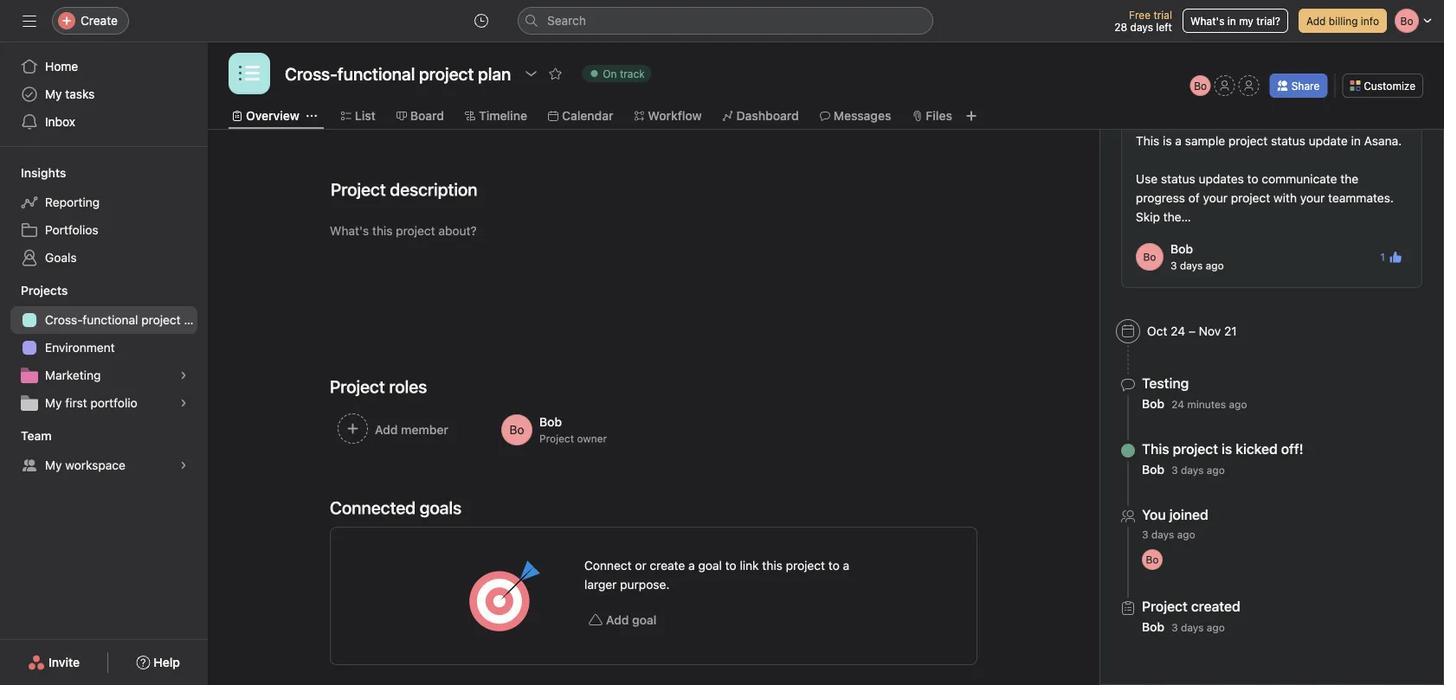 Task type: locate. For each thing, give the bounding box(es) containing it.
is left sample
[[1163, 134, 1172, 148]]

home link
[[10, 53, 197, 81]]

my inside my tasks link
[[45, 87, 62, 101]]

ago right minutes
[[1229, 399, 1247, 411]]

ago inside project created bob 3 days ago
[[1207, 622, 1225, 634]]

days inside you joined 3 days ago
[[1152, 529, 1174, 541]]

0 horizontal spatial your
[[1203, 191, 1228, 205]]

invite button
[[16, 648, 91, 679]]

3 inside you joined 3 days ago
[[1142, 529, 1149, 541]]

0 horizontal spatial status
[[1161, 172, 1196, 186]]

is left "kicked"
[[1222, 441, 1232, 458]]

1 horizontal spatial to
[[828, 559, 840, 573]]

0 vertical spatial bo
[[1194, 80, 1207, 92]]

teams element
[[0, 421, 208, 483]]

None text field
[[281, 58, 515, 89]]

project created bob 3 days ago
[[1142, 599, 1241, 635]]

remove image
[[1244, 325, 1258, 339]]

bob down the…
[[1171, 242, 1193, 256]]

portfolio
[[90, 396, 137, 410]]

my first portfolio link
[[10, 390, 197, 417]]

1
[[1381, 251, 1385, 263]]

1 vertical spatial 24
[[1172, 399, 1184, 411]]

owner
[[577, 433, 607, 445]]

days inside project created bob 3 days ago
[[1181, 622, 1204, 634]]

bob down project created
[[1142, 620, 1165, 635]]

to inside use status updates to communicate the progress of your project with your teammates. skip the…
[[1247, 172, 1259, 186]]

ago down the joined
[[1177, 529, 1195, 541]]

to
[[1247, 172, 1259, 186], [725, 559, 737, 573], [828, 559, 840, 573]]

1 horizontal spatial goal
[[698, 559, 722, 573]]

to right updates
[[1247, 172, 1259, 186]]

0 vertical spatial this
[[1136, 134, 1160, 148]]

0 horizontal spatial to
[[725, 559, 737, 573]]

projects element
[[0, 275, 208, 421]]

project left with
[[1231, 191, 1270, 205]]

calendar link
[[548, 107, 613, 126]]

joined
[[1170, 507, 1209, 523]]

this project is kicked off! bob 3 days ago
[[1142, 441, 1304, 477]]

free
[[1129, 9, 1151, 21]]

days right 28
[[1130, 21, 1153, 33]]

trial
[[1154, 9, 1172, 21]]

my for my workspace
[[45, 458, 62, 473]]

days down you
[[1152, 529, 1174, 541]]

0 vertical spatial is
[[1163, 134, 1172, 148]]

the…
[[1163, 210, 1191, 224]]

add down larger
[[606, 613, 629, 628]]

your down updates
[[1203, 191, 1228, 205]]

add left billing
[[1307, 15, 1326, 27]]

my inside my first portfolio link
[[45, 396, 62, 410]]

1 vertical spatial goal
[[632, 613, 657, 628]]

ago down this project is kicked off! button
[[1207, 465, 1225, 477]]

bob inside bob project owner
[[539, 415, 562, 429]]

1 my from the top
[[45, 87, 62, 101]]

workflow link
[[634, 107, 702, 126]]

1 vertical spatial status
[[1161, 172, 1196, 186]]

my inside my workspace link
[[45, 458, 62, 473]]

bo down the skip
[[1143, 251, 1156, 263]]

bob link down project created
[[1142, 620, 1165, 635]]

in left my
[[1228, 15, 1236, 27]]

my for my tasks
[[45, 87, 62, 101]]

or
[[635, 559, 647, 573]]

search
[[547, 13, 586, 28]]

a right the create at the bottom
[[688, 559, 695, 573]]

1 horizontal spatial is
[[1222, 441, 1232, 458]]

goal
[[698, 559, 722, 573], [632, 613, 657, 628]]

environment link
[[10, 334, 197, 362]]

ago down project created
[[1207, 622, 1225, 634]]

3 down you
[[1142, 529, 1149, 541]]

portfolios
[[45, 223, 98, 237]]

this
[[1136, 134, 1160, 148], [1142, 441, 1169, 458]]

1 vertical spatial this
[[1142, 441, 1169, 458]]

of
[[1189, 191, 1200, 205]]

my left tasks
[[45, 87, 62, 101]]

24
[[1171, 324, 1185, 339], [1172, 399, 1184, 411]]

0 vertical spatial goal
[[698, 559, 722, 573]]

this up you
[[1142, 441, 1169, 458]]

help button
[[125, 648, 191, 679]]

nov
[[1199, 324, 1221, 339]]

with
[[1274, 191, 1297, 205]]

days
[[1130, 21, 1153, 33], [1180, 260, 1203, 272], [1181, 465, 1204, 477], [1152, 529, 1174, 541], [1181, 622, 1204, 634]]

days inside bob 3 days ago
[[1180, 260, 1203, 272]]

status up communicate
[[1271, 134, 1306, 148]]

insights button
[[0, 165, 66, 182]]

2 your from the left
[[1300, 191, 1325, 205]]

in
[[1228, 15, 1236, 27], [1351, 134, 1361, 148]]

1 vertical spatial is
[[1222, 441, 1232, 458]]

team
[[21, 429, 52, 443]]

0 vertical spatial add
[[1307, 15, 1326, 27]]

testing bob 24 minutes ago
[[1142, 375, 1247, 411]]

sample
[[1185, 134, 1225, 148]]

3 up you joined button
[[1172, 465, 1178, 477]]

24 down "testing" 'link'
[[1172, 399, 1184, 411]]

24 left – on the right
[[1171, 324, 1185, 339]]

trial?
[[1257, 15, 1281, 27]]

info
[[1361, 15, 1379, 27]]

goal inside button
[[632, 613, 657, 628]]

this up use
[[1136, 134, 1160, 148]]

link
[[740, 559, 759, 573]]

3 down the…
[[1171, 260, 1177, 272]]

0 vertical spatial status
[[1271, 134, 1306, 148]]

you joined 3 days ago
[[1142, 507, 1209, 541]]

days for you
[[1152, 529, 1174, 541]]

functional
[[83, 313, 138, 327]]

0 horizontal spatial is
[[1163, 134, 1172, 148]]

1 horizontal spatial a
[[843, 559, 850, 573]]

goal down purpose.
[[632, 613, 657, 628]]

goal inside connect or create a goal to link this project to a larger purpose.
[[698, 559, 722, 573]]

skip
[[1136, 210, 1160, 224]]

project right 'this'
[[786, 559, 825, 573]]

history image
[[474, 14, 488, 28]]

1 vertical spatial in
[[1351, 134, 1361, 148]]

bo inside latest status update element
[[1143, 251, 1156, 263]]

3 my from the top
[[45, 458, 62, 473]]

days down this project is kicked off! button
[[1181, 465, 1204, 477]]

1 horizontal spatial add
[[1307, 15, 1326, 27]]

in left 'asana.'
[[1351, 134, 1361, 148]]

larger
[[584, 578, 617, 592]]

testing link
[[1142, 375, 1189, 392]]

communicate
[[1262, 172, 1337, 186]]

2 vertical spatial my
[[45, 458, 62, 473]]

2 my from the top
[[45, 396, 62, 410]]

ago inside you joined 3 days ago
[[1177, 529, 1195, 541]]

ago inside testing bob 24 minutes ago
[[1229, 399, 1247, 411]]

status up of
[[1161, 172, 1196, 186]]

create button
[[52, 7, 129, 35]]

a right 'this'
[[843, 559, 850, 573]]

use
[[1136, 172, 1158, 186]]

2 horizontal spatial a
[[1175, 134, 1182, 148]]

bob inside project created bob 3 days ago
[[1142, 620, 1165, 635]]

1 vertical spatial add
[[606, 613, 629, 628]]

see details, marketing image
[[178, 371, 189, 381]]

updates
[[1199, 172, 1244, 186]]

1 vertical spatial bo
[[1143, 251, 1156, 263]]

project left plan
[[141, 313, 181, 327]]

days down the…
[[1180, 260, 1203, 272]]

billing
[[1329, 15, 1358, 27]]

what's in my trial? button
[[1183, 9, 1288, 33]]

0 vertical spatial in
[[1228, 15, 1236, 27]]

0 horizontal spatial add
[[606, 613, 629, 628]]

bo button
[[1190, 75, 1211, 96]]

Project description title text field
[[320, 171, 482, 208]]

bo down you joined 3 days ago
[[1146, 554, 1159, 566]]

bob up project
[[539, 415, 562, 429]]

to right 'this'
[[828, 559, 840, 573]]

reporting
[[45, 195, 100, 210]]

bo up sample
[[1194, 80, 1207, 92]]

bob inside bob 3 days ago
[[1171, 242, 1193, 256]]

add
[[1307, 15, 1326, 27], [606, 613, 629, 628]]

days down project created
[[1181, 622, 1204, 634]]

latest status update element
[[1121, 63, 1423, 288]]

this inside this project is kicked off! bob 3 days ago
[[1142, 441, 1169, 458]]

cross-
[[45, 313, 83, 327]]

progress
[[1136, 191, 1185, 205]]

my left the first
[[45, 396, 62, 410]]

add for add goal
[[606, 613, 629, 628]]

bob link down testing
[[1142, 397, 1165, 411]]

this for project
[[1142, 441, 1169, 458]]

a
[[1175, 134, 1182, 148], [688, 559, 695, 573], [843, 559, 850, 573]]

21
[[1224, 324, 1237, 339]]

ago for project created
[[1207, 622, 1225, 634]]

days for free
[[1130, 21, 1153, 33]]

bob link inside latest status update element
[[1171, 242, 1193, 256]]

reporting link
[[10, 189, 197, 216]]

0 horizontal spatial in
[[1228, 15, 1236, 27]]

bob down testing
[[1142, 397, 1165, 411]]

project down minutes
[[1173, 441, 1218, 458]]

this inside latest status update element
[[1136, 134, 1160, 148]]

0 horizontal spatial goal
[[632, 613, 657, 628]]

timeline
[[479, 109, 527, 123]]

bob link up you
[[1142, 463, 1165, 477]]

marketing link
[[10, 362, 197, 390]]

days inside free trial 28 days left
[[1130, 21, 1153, 33]]

goal left link
[[698, 559, 722, 573]]

ago up nov
[[1206, 260, 1224, 272]]

inbox
[[45, 115, 75, 129]]

customize button
[[1342, 74, 1423, 98]]

bob project owner
[[539, 415, 607, 445]]

your down communicate
[[1300, 191, 1325, 205]]

my down the 'team'
[[45, 458, 62, 473]]

1 horizontal spatial in
[[1351, 134, 1361, 148]]

bob link down the…
[[1171, 242, 1193, 256]]

a left sample
[[1175, 134, 1182, 148]]

1 horizontal spatial your
[[1300, 191, 1325, 205]]

2 horizontal spatial to
[[1247, 172, 1259, 186]]

home
[[45, 59, 78, 74]]

bob up you
[[1142, 463, 1165, 477]]

to left link
[[725, 559, 737, 573]]

1 vertical spatial my
[[45, 396, 62, 410]]

connected goals
[[330, 498, 462, 518]]

this is a sample project status update in asana.
[[1136, 134, 1402, 148]]

messages
[[834, 109, 891, 123]]

share button
[[1270, 74, 1328, 98]]

0 vertical spatial 24
[[1171, 324, 1185, 339]]

bob
[[1171, 242, 1193, 256], [1142, 397, 1165, 411], [539, 415, 562, 429], [1142, 463, 1165, 477], [1142, 620, 1165, 635]]

my
[[45, 87, 62, 101], [45, 396, 62, 410], [45, 458, 62, 473]]

customize
[[1364, 80, 1416, 92]]

your
[[1203, 191, 1228, 205], [1300, 191, 1325, 205]]

3 down project created
[[1172, 622, 1178, 634]]

0 vertical spatial my
[[45, 87, 62, 101]]



Task type: vqa. For each thing, say whether or not it's contained in the screenshot.
Goals at top left
yes



Task type: describe. For each thing, give the bounding box(es) containing it.
overview
[[246, 109, 299, 123]]

list
[[355, 109, 376, 123]]

files
[[926, 109, 952, 123]]

2 vertical spatial bo
[[1146, 554, 1159, 566]]

project created
[[1142, 599, 1241, 615]]

on track
[[603, 68, 645, 80]]

goals
[[45, 251, 77, 265]]

ago for you
[[1177, 529, 1195, 541]]

project inside this project is kicked off! bob 3 days ago
[[1173, 441, 1218, 458]]

status inside use status updates to communicate the progress of your project with your teammates. skip the…
[[1161, 172, 1196, 186]]

–
[[1189, 324, 1196, 339]]

board
[[410, 109, 444, 123]]

use status updates to communicate the progress of your project with your teammates. skip the…
[[1136, 172, 1397, 224]]

projects button
[[0, 282, 68, 300]]

workflow
[[648, 109, 702, 123]]

kicked
[[1236, 441, 1278, 458]]

project roles
[[330, 377, 427, 397]]

days inside this project is kicked off! bob 3 days ago
[[1181, 465, 1204, 477]]

help
[[154, 656, 180, 670]]

add member button
[[330, 406, 487, 455]]

1 horizontal spatial status
[[1271, 134, 1306, 148]]

bob link for this
[[1142, 463, 1165, 477]]

dashboard link
[[723, 107, 799, 126]]

free trial 28 days left
[[1115, 9, 1172, 33]]

goals link
[[10, 244, 197, 272]]

my tasks link
[[10, 81, 197, 108]]

ago for testing
[[1229, 399, 1247, 411]]

team button
[[0, 428, 52, 445]]

files link
[[912, 107, 952, 126]]

plan
[[184, 313, 208, 327]]

project inside use status updates to communicate the progress of your project with your teammates. skip the…
[[1231, 191, 1270, 205]]

28
[[1115, 21, 1128, 33]]

3 inside this project is kicked off! bob 3 days ago
[[1172, 465, 1178, 477]]

my first portfolio
[[45, 396, 137, 410]]

oct
[[1147, 324, 1168, 339]]

project right sample
[[1229, 134, 1268, 148]]

1 your from the left
[[1203, 191, 1228, 205]]

projects
[[21, 284, 68, 298]]

testing
[[1142, 375, 1189, 392]]

show options image
[[524, 67, 538, 81]]

tab actions image
[[306, 111, 317, 121]]

project inside connect or create a goal to link this project to a larger purpose.
[[786, 559, 825, 573]]

add tab image
[[964, 109, 978, 123]]

this project is kicked off! button
[[1142, 441, 1304, 458]]

connect or create a goal to link this project to a larger purpose.
[[584, 559, 850, 592]]

0 horizontal spatial a
[[688, 559, 695, 573]]

left
[[1156, 21, 1172, 33]]

see details, my workspace image
[[178, 461, 189, 471]]

search list box
[[518, 7, 933, 35]]

add to starred image
[[548, 67, 562, 81]]

timeline link
[[465, 107, 527, 126]]

first
[[65, 396, 87, 410]]

add for add billing info
[[1307, 15, 1326, 27]]

on track button
[[574, 61, 660, 86]]

insights element
[[0, 158, 208, 275]]

is inside latest status update element
[[1163, 134, 1172, 148]]

bob inside this project is kicked off! bob 3 days ago
[[1142, 463, 1165, 477]]

create
[[81, 13, 118, 28]]

create
[[650, 559, 685, 573]]

what's
[[1191, 15, 1225, 27]]

tasks
[[65, 87, 95, 101]]

this for is
[[1136, 134, 1160, 148]]

ago inside bob 3 days ago
[[1206, 260, 1224, 272]]

add goal
[[606, 613, 657, 628]]

bob inside testing bob 24 minutes ago
[[1142, 397, 1165, 411]]

bo inside button
[[1194, 80, 1207, 92]]

ago inside this project is kicked off! bob 3 days ago
[[1207, 465, 1225, 477]]

what's in my trial?
[[1191, 15, 1281, 27]]

the
[[1341, 172, 1359, 186]]

3 inside bob 3 days ago
[[1171, 260, 1177, 272]]

on
[[603, 68, 617, 80]]

in inside latest status update element
[[1351, 134, 1361, 148]]

invite
[[49, 656, 80, 670]]

purpose.
[[620, 578, 670, 592]]

bob 3 days ago
[[1171, 242, 1224, 272]]

add billing info button
[[1299, 9, 1387, 33]]

environment
[[45, 341, 115, 355]]

my workspace link
[[10, 452, 197, 480]]

1 button
[[1375, 245, 1408, 269]]

my workspace
[[45, 458, 125, 473]]

a inside latest status update element
[[1175, 134, 1182, 148]]

days for project created
[[1181, 622, 1204, 634]]

share
[[1292, 80, 1320, 92]]

3 inside project created bob 3 days ago
[[1172, 622, 1178, 634]]

inbox link
[[10, 108, 197, 136]]

calendar
[[562, 109, 613, 123]]

add billing info
[[1307, 15, 1379, 27]]

off!
[[1281, 441, 1304, 458]]

dashboard
[[736, 109, 799, 123]]

bob link for project created
[[1142, 620, 1165, 635]]

bob link for testing
[[1142, 397, 1165, 411]]

update
[[1309, 134, 1348, 148]]

portfolios link
[[10, 216, 197, 244]]

list image
[[239, 63, 260, 84]]

in inside what's in my trial? button
[[1228, 15, 1236, 27]]

oct 24 – nov 21
[[1147, 324, 1237, 339]]

global element
[[0, 42, 208, 146]]

you joined button
[[1142, 507, 1209, 524]]

24 inside testing bob 24 minutes ago
[[1172, 399, 1184, 411]]

hide sidebar image
[[23, 14, 36, 28]]

you
[[1142, 507, 1166, 523]]

my for my first portfolio
[[45, 396, 62, 410]]

see details, my first portfolio image
[[178, 398, 189, 409]]

marketing
[[45, 368, 101, 383]]

connect
[[584, 559, 632, 573]]

project
[[539, 433, 574, 445]]

insights
[[21, 166, 66, 180]]

track
[[620, 68, 645, 80]]

list link
[[341, 107, 376, 126]]

overview link
[[232, 107, 299, 126]]

is inside this project is kicked off! bob 3 days ago
[[1222, 441, 1232, 458]]



